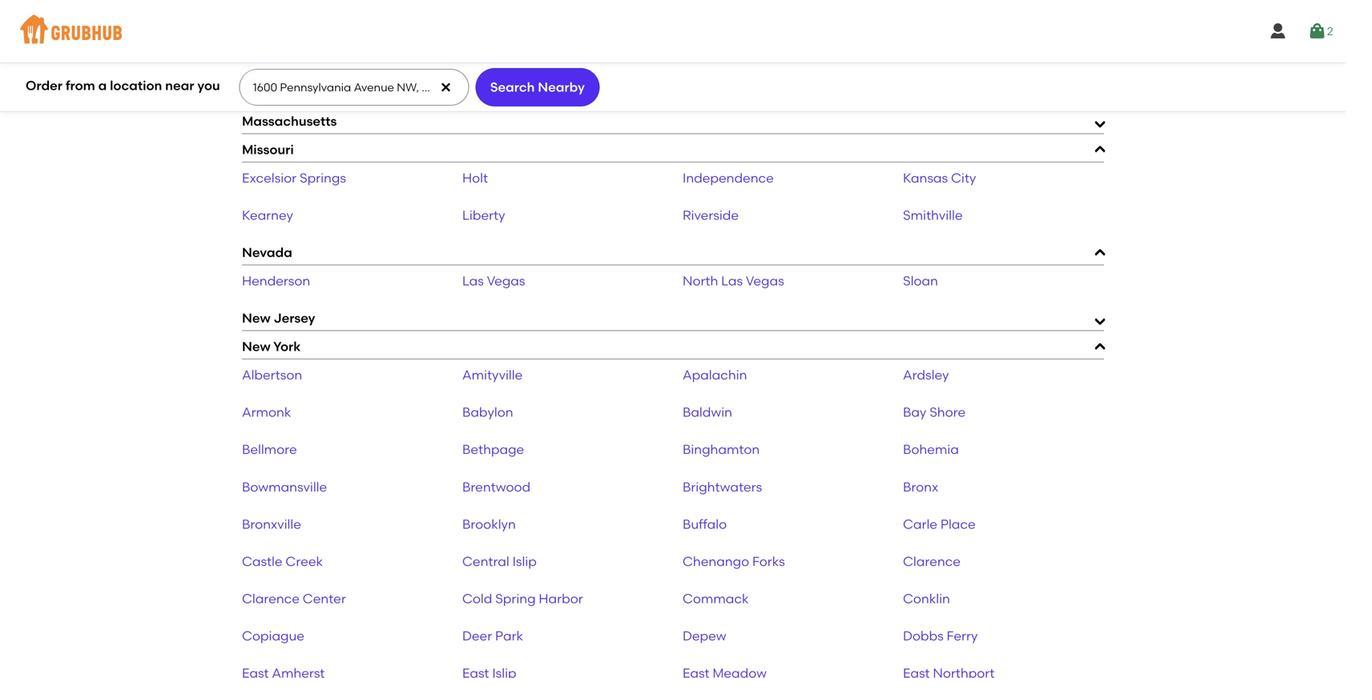 Task type: locate. For each thing, give the bounding box(es) containing it.
clarence up copiague
[[242, 591, 300, 607]]

dobbs ferry link
[[903, 629, 978, 644]]

deer
[[462, 629, 492, 644]]

1 vegas from the left
[[487, 273, 525, 289]]

new up 'new york'
[[242, 311, 271, 326]]

copiague link
[[242, 629, 304, 644]]

ardsley link
[[903, 367, 949, 383]]

bohemia link
[[903, 442, 959, 458]]

riverside
[[683, 207, 739, 223]]

bay
[[903, 405, 927, 420]]

ferry
[[947, 629, 978, 644]]

carle place link
[[903, 517, 976, 532]]

1 new from the top
[[242, 311, 271, 326]]

vegas
[[487, 273, 525, 289], [746, 273, 784, 289]]

missouri
[[242, 142, 294, 157]]

place
[[941, 517, 976, 532]]

las
[[462, 273, 484, 289], [721, 273, 743, 289]]

1 vertical spatial svg image
[[439, 81, 452, 94]]

woodstock link
[[462, 76, 533, 92]]

amityville
[[462, 367, 523, 383]]

1 horizontal spatial vegas
[[746, 273, 784, 289]]

search nearby
[[490, 79, 585, 95]]

dobbs ferry
[[903, 629, 978, 644]]

2 las from the left
[[721, 273, 743, 289]]

cold spring harbor link
[[462, 591, 583, 607]]

woodbine
[[242, 76, 306, 92]]

north las vegas
[[683, 273, 784, 289]]

clarence center link
[[242, 591, 346, 607]]

bellmore link
[[242, 442, 297, 458]]

las down liberty
[[462, 273, 484, 289]]

1 vertical spatial clarence
[[242, 591, 300, 607]]

0 horizontal spatial svg image
[[439, 81, 452, 94]]

creek
[[286, 554, 323, 570]]

1 horizontal spatial clarence
[[903, 554, 961, 570]]

bowmansville
[[242, 479, 327, 495]]

bronxville
[[242, 517, 301, 532]]

smithville link
[[903, 207, 963, 223]]

las vegas
[[462, 273, 525, 289]]

0 horizontal spatial vegas
[[487, 273, 525, 289]]

buffalo
[[683, 517, 727, 532]]

new left york
[[242, 339, 271, 355]]

copiague
[[242, 629, 304, 644]]

massachusetts
[[242, 113, 337, 129]]

las right north
[[721, 273, 743, 289]]

0 horizontal spatial las
[[462, 273, 484, 289]]

deer park link
[[462, 629, 523, 644]]

central islip link
[[462, 554, 537, 570]]

from
[[66, 78, 95, 94]]

las vegas link
[[462, 273, 525, 289]]

babylon
[[462, 405, 513, 420]]

svg image left woodstock link
[[439, 81, 452, 94]]

near
[[165, 78, 194, 94]]

vegas right north
[[746, 273, 784, 289]]

0 vertical spatial svg image
[[1308, 22, 1327, 41]]

Search Address search field
[[239, 70, 467, 105]]

jersey
[[274, 311, 315, 326]]

depew
[[683, 629, 726, 644]]

castle creek link
[[242, 554, 323, 570]]

new
[[242, 311, 271, 326], [242, 339, 271, 355]]

north
[[683, 273, 718, 289]]

1 horizontal spatial las
[[721, 273, 743, 289]]

castle
[[242, 554, 282, 570]]

independence
[[683, 170, 774, 186]]

smithville
[[903, 207, 963, 223]]

brooklyn link
[[462, 517, 516, 532]]

deer park
[[462, 629, 523, 644]]

0 horizontal spatial clarence
[[242, 591, 300, 607]]

woodstock
[[462, 76, 533, 92]]

2 new from the top
[[242, 339, 271, 355]]

riverside link
[[683, 207, 739, 223]]

clarence up conklin
[[903, 554, 961, 570]]

harbor
[[539, 591, 583, 607]]

chenango forks link
[[683, 554, 785, 570]]

0 vertical spatial new
[[242, 311, 271, 326]]

1 horizontal spatial svg image
[[1308, 22, 1327, 41]]

bronx link
[[903, 479, 938, 495]]

1 vertical spatial new
[[242, 339, 271, 355]]

liberty link
[[462, 207, 505, 223]]

islip
[[512, 554, 537, 570]]

0 vertical spatial clarence
[[903, 554, 961, 570]]

svg image right svg icon
[[1308, 22, 1327, 41]]

brightwaters link
[[683, 479, 762, 495]]

svg image inside the '2' button
[[1308, 22, 1327, 41]]

nevada
[[242, 245, 292, 260]]

park
[[495, 629, 523, 644]]

north las vegas link
[[683, 273, 784, 289]]

a
[[98, 78, 107, 94]]

armonk link
[[242, 405, 291, 420]]

excelsior
[[242, 170, 297, 186]]

spring
[[495, 591, 536, 607]]

vegas down liberty
[[487, 273, 525, 289]]

svg image
[[1308, 22, 1327, 41], [439, 81, 452, 94]]

apalachin link
[[683, 367, 747, 383]]

henderson link
[[242, 273, 310, 289]]

babylon link
[[462, 405, 513, 420]]

city
[[951, 170, 976, 186]]

central
[[462, 554, 509, 570]]

depew link
[[683, 629, 726, 644]]

clarence for clarence center
[[242, 591, 300, 607]]



Task type: vqa. For each thing, say whether or not it's contained in the screenshot.
the About
no



Task type: describe. For each thing, give the bounding box(es) containing it.
location
[[110, 78, 162, 94]]

castle creek
[[242, 554, 323, 570]]

bronx
[[903, 479, 938, 495]]

bay shore link
[[903, 405, 966, 420]]

1 las from the left
[[462, 273, 484, 289]]

center
[[303, 591, 346, 607]]

clarence link
[[903, 554, 961, 570]]

conklin
[[903, 591, 950, 607]]

carle place
[[903, 517, 976, 532]]

brentwood link
[[462, 479, 531, 495]]

baldwin
[[683, 405, 732, 420]]

kansas
[[903, 170, 948, 186]]

albertson
[[242, 367, 302, 383]]

liberty
[[462, 207, 505, 223]]

sloan
[[903, 273, 938, 289]]

brightwaters
[[683, 479, 762, 495]]

brooklyn
[[462, 517, 516, 532]]

excelsior springs link
[[242, 170, 346, 186]]

woodbine link
[[242, 76, 306, 92]]

kearney
[[242, 207, 293, 223]]

conklin link
[[903, 591, 950, 607]]

bellmore
[[242, 442, 297, 458]]

clarence for clarence link
[[903, 554, 961, 570]]

cold spring harbor
[[462, 591, 583, 607]]

chenango
[[683, 554, 749, 570]]

dobbs
[[903, 629, 944, 644]]

bethpage link
[[462, 442, 524, 458]]

main navigation navigation
[[0, 0, 1346, 62]]

ardsley
[[903, 367, 949, 383]]

central islip
[[462, 554, 537, 570]]

cold
[[462, 591, 492, 607]]

baldwin link
[[683, 405, 732, 420]]

kansas city link
[[903, 170, 976, 186]]

apalachin
[[683, 367, 747, 383]]

bay shore
[[903, 405, 966, 420]]

you
[[197, 78, 220, 94]]

svg image
[[1269, 22, 1288, 41]]

clarence center
[[242, 591, 346, 607]]

chenango forks
[[683, 554, 785, 570]]

springs
[[300, 170, 346, 186]]

commack link
[[683, 591, 749, 607]]

bronxville link
[[242, 517, 301, 532]]

new for new jersey
[[242, 311, 271, 326]]

holt link
[[462, 170, 488, 186]]

york
[[273, 339, 301, 355]]

independence link
[[683, 170, 774, 186]]

buffalo link
[[683, 517, 727, 532]]

bowmansville link
[[242, 479, 327, 495]]

order from a location near you
[[26, 78, 220, 94]]

holt
[[462, 170, 488, 186]]

sloan link
[[903, 273, 938, 289]]

order
[[26, 78, 62, 94]]

binghamton link
[[683, 442, 760, 458]]

nearby
[[538, 79, 585, 95]]

brentwood
[[462, 479, 531, 495]]

new jersey
[[242, 311, 315, 326]]

2 vegas from the left
[[746, 273, 784, 289]]

excelsior springs
[[242, 170, 346, 186]]

henderson
[[242, 273, 310, 289]]

commack
[[683, 591, 749, 607]]

bethpage
[[462, 442, 524, 458]]

kearney link
[[242, 207, 293, 223]]

2 button
[[1308, 17, 1333, 46]]

albertson link
[[242, 367, 302, 383]]

new for new york
[[242, 339, 271, 355]]

shore
[[930, 405, 966, 420]]

new york
[[242, 339, 301, 355]]

bohemia
[[903, 442, 959, 458]]

binghamton
[[683, 442, 760, 458]]



